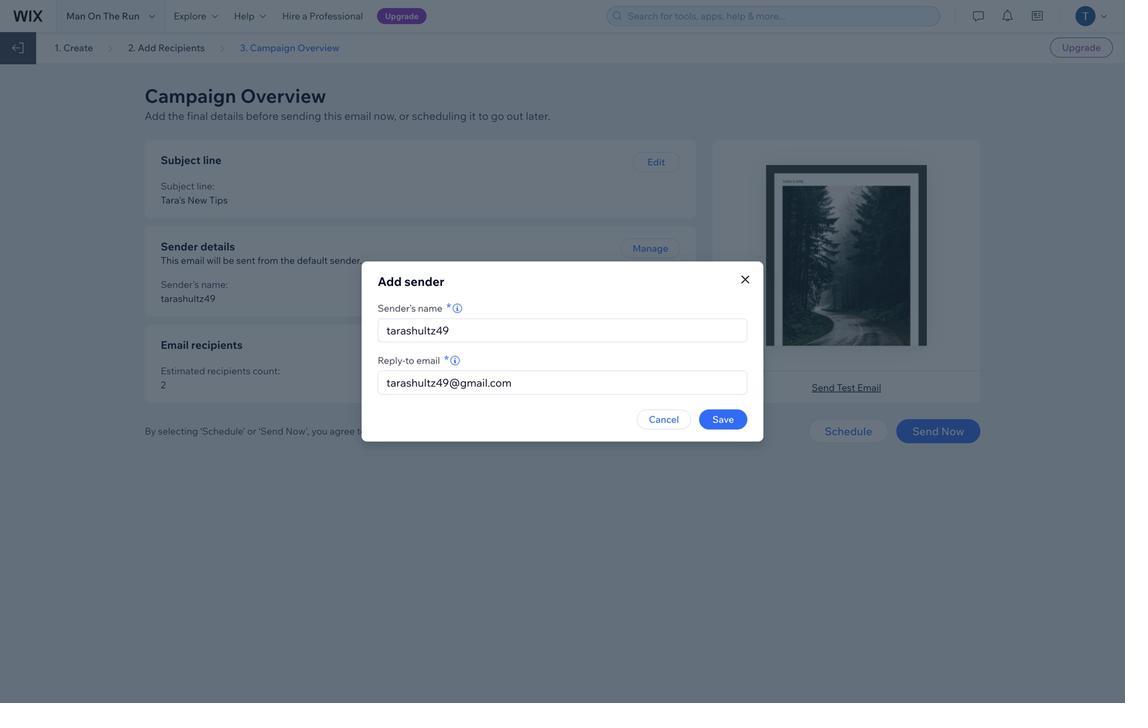 Task type: vqa. For each thing, say whether or not it's contained in the screenshot.
bottom up
no



Task type: locate. For each thing, give the bounding box(es) containing it.
0 vertical spatial edit
[[648, 156, 665, 168]]

3.
[[240, 42, 248, 54]]

this
[[161, 255, 179, 266]]

later.
[[526, 109, 550, 123]]

before
[[246, 109, 279, 123]]

subject left line
[[161, 153, 201, 167]]

sent
[[236, 255, 255, 266]]

reply- up name
[[429, 279, 456, 290]]

reply- for *
[[378, 355, 405, 366]]

0 vertical spatial upgrade
[[385, 11, 419, 21]]

recipients inside estimated recipients count: 2
[[207, 365, 251, 377]]

hire a professional
[[282, 10, 363, 22]]

the inside sender details this email will be sent from the default sender.
[[280, 255, 295, 266]]

or inside the campaign overview add the final details before sending this email now, or scheduling it to go out later.
[[399, 109, 410, 123]]

send inside 'button'
[[913, 425, 939, 438]]

the right the from
[[280, 255, 295, 266]]

email down sender
[[181, 255, 205, 266]]

email right this
[[344, 109, 371, 123]]

send now
[[913, 425, 965, 438]]

sender's
[[378, 302, 416, 314]]

add inside the campaign overview add the final details before sending this email now, or scheduling it to go out later.
[[145, 109, 165, 123]]

sender
[[405, 274, 445, 289]]

sender's name *
[[378, 300, 451, 315]]

1 vertical spatial edit
[[648, 341, 665, 353]]

* down sender's name * on the left of the page
[[444, 352, 449, 367]]

1 vertical spatial campaign
[[145, 84, 236, 108]]

1 vertical spatial upgrade
[[1062, 42, 1101, 53]]

upgrade
[[385, 11, 419, 21], [1062, 42, 1101, 53]]

go
[[491, 109, 504, 123]]

email right test
[[858, 382, 882, 394]]

manage button
[[621, 238, 681, 259]]

send inside button
[[812, 382, 835, 394]]

the
[[168, 109, 184, 123], [280, 255, 295, 266], [368, 425, 383, 437]]

send left test
[[812, 382, 835, 394]]

overview
[[298, 42, 340, 54], [241, 84, 326, 108]]

Sender's name field
[[383, 319, 743, 342]]

1 horizontal spatial campaign
[[250, 42, 295, 54]]

campaign right 3.
[[250, 42, 295, 54]]

1 horizontal spatial upgrade button
[[1050, 38, 1113, 58]]

tara's
[[161, 194, 185, 206]]

2 edit button from the top
[[632, 337, 681, 357]]

add right 2.
[[138, 42, 156, 54]]

campaign up the final
[[145, 84, 236, 108]]

0 horizontal spatial campaign
[[145, 84, 236, 108]]

1 vertical spatial edit button
[[632, 337, 681, 357]]

2 horizontal spatial email
[[417, 355, 440, 366]]

email
[[344, 109, 371, 123], [181, 255, 205, 266], [417, 355, 440, 366]]

*
[[447, 300, 451, 315], [444, 352, 449, 367]]

be
[[223, 255, 234, 266]]

recipients left count:
[[207, 365, 251, 377]]

* right name
[[447, 300, 451, 315]]

reply-
[[429, 279, 456, 290], [378, 355, 405, 366]]

0 horizontal spatial email
[[161, 338, 189, 352]]

1 vertical spatial add
[[145, 109, 165, 123]]

2 edit from the top
[[648, 341, 665, 353]]

0 vertical spatial campaign
[[250, 42, 295, 54]]

0 horizontal spatial send
[[812, 382, 835, 394]]

1 horizontal spatial the
[[280, 255, 295, 266]]

add up the sender's
[[378, 274, 402, 289]]

man on the run
[[66, 10, 140, 22]]

details up will
[[200, 240, 235, 253]]

upgrade button
[[377, 8, 427, 24], [1050, 38, 1113, 58]]

1 vertical spatial send
[[913, 425, 939, 438]]

1 vertical spatial the
[[280, 255, 295, 266]]

hire
[[282, 10, 300, 22]]

or right now,
[[399, 109, 410, 123]]

man
[[66, 10, 86, 22]]

email
[[161, 338, 189, 352], [858, 382, 882, 394]]

email inside button
[[858, 382, 882, 394]]

2 subject from the top
[[161, 180, 195, 192]]

1.
[[54, 42, 61, 54]]

overview up sending
[[241, 84, 326, 108]]

manage
[[633, 243, 669, 254]]

1 vertical spatial recipients
[[207, 365, 251, 377]]

to inside the campaign overview add the final details before sending this email now, or scheduling it to go out later.
[[478, 109, 489, 123]]

1 edit from the top
[[648, 156, 665, 168]]

0 vertical spatial add
[[138, 42, 156, 54]]

campaign inside the campaign overview add the final details before sending this email now, or scheduling it to go out later.
[[145, 84, 236, 108]]

sender details this email will be sent from the default sender.
[[161, 240, 362, 266]]

1 vertical spatial *
[[444, 352, 449, 367]]

edit for email recipients
[[648, 341, 665, 353]]

the left the final
[[168, 109, 184, 123]]

2. add recipients link
[[128, 42, 205, 54]]

3. campaign overview link
[[240, 42, 340, 54]]

2 vertical spatial email
[[417, 355, 440, 366]]

1 vertical spatial details
[[200, 240, 235, 253]]

cancel button
[[637, 410, 691, 430]]

it
[[469, 109, 476, 123]]

send test email
[[812, 382, 882, 394]]

edit button
[[632, 152, 681, 172], [632, 337, 681, 357]]

1. create
[[54, 42, 93, 54]]

to
[[478, 109, 489, 123], [456, 279, 465, 290], [405, 355, 414, 366], [357, 425, 366, 437]]

add
[[138, 42, 156, 54], [145, 109, 165, 123], [378, 274, 402, 289]]

send
[[812, 382, 835, 394], [913, 425, 939, 438]]

1 vertical spatial subject
[[161, 180, 195, 192]]

0 horizontal spatial email
[[181, 255, 205, 266]]

1 horizontal spatial upgrade
[[1062, 42, 1101, 53]]

'schedule'
[[200, 425, 245, 437]]

0 vertical spatial or
[[399, 109, 410, 123]]

details inside the campaign overview add the final details before sending this email now, or scheduling it to go out later.
[[210, 109, 244, 123]]

subject inside subject line: tara's new tips
[[161, 180, 195, 192]]

from
[[258, 255, 278, 266]]

cancel
[[649, 414, 679, 425]]

test
[[837, 382, 856, 394]]

name
[[418, 302, 443, 314]]

send test email button
[[812, 382, 882, 394]]

subject for subject line: tara's new tips
[[161, 180, 195, 192]]

0 vertical spatial edit button
[[632, 152, 681, 172]]

details right the final
[[210, 109, 244, 123]]

1 horizontal spatial send
[[913, 425, 939, 438]]

sender.
[[330, 255, 362, 266]]

out
[[507, 109, 524, 123]]

email up estimated
[[161, 338, 189, 352]]

reply- down the sender's
[[378, 355, 405, 366]]

1 vertical spatial overview
[[241, 84, 326, 108]]

add left the final
[[145, 109, 165, 123]]

subject line: tara's new tips
[[161, 180, 228, 206]]

1 horizontal spatial reply-
[[429, 279, 456, 290]]

1 vertical spatial reply-
[[378, 355, 405, 366]]

to left 'email:'
[[456, 279, 465, 290]]

recipients for email
[[191, 338, 243, 352]]

or left 'send
[[247, 425, 256, 437]]

email down name
[[417, 355, 440, 366]]

send left now
[[913, 425, 939, 438]]

add sender
[[378, 274, 445, 289]]

1 edit button from the top
[[632, 152, 681, 172]]

explore
[[174, 10, 207, 22]]

1 horizontal spatial email
[[344, 109, 371, 123]]

upgrade for the left upgrade button
[[385, 11, 419, 21]]

Search for tools, apps, help & more... field
[[624, 7, 936, 25]]

the right agree
[[368, 425, 383, 437]]

or
[[399, 109, 410, 123], [247, 425, 256, 437]]

1 vertical spatial email
[[181, 255, 205, 266]]

0 vertical spatial email
[[344, 109, 371, 123]]

reply- inside reply-to email: tarashultz49@gmail.com
[[429, 279, 456, 290]]

1 vertical spatial upgrade button
[[1050, 38, 1113, 58]]

0 vertical spatial subject
[[161, 153, 201, 167]]

reply- inside reply-to email *
[[378, 355, 405, 366]]

0 horizontal spatial or
[[247, 425, 256, 437]]

now,
[[374, 109, 397, 123]]

0 vertical spatial overview
[[298, 42, 340, 54]]

overview down hire a professional 'link'
[[298, 42, 340, 54]]

0 vertical spatial the
[[168, 109, 184, 123]]

0 horizontal spatial reply-
[[378, 355, 405, 366]]

0 vertical spatial reply-
[[429, 279, 456, 290]]

1 horizontal spatial email
[[858, 382, 882, 394]]

email inside reply-to email *
[[417, 355, 440, 366]]

0 vertical spatial *
[[447, 300, 451, 315]]

0 horizontal spatial the
[[168, 109, 184, 123]]

subject line
[[161, 153, 222, 167]]

0 vertical spatial upgrade button
[[377, 8, 427, 24]]

to down sender's name * on the left of the page
[[405, 355, 414, 366]]

1 subject from the top
[[161, 153, 201, 167]]

0 horizontal spatial upgrade button
[[377, 8, 427, 24]]

count:
[[253, 365, 280, 377]]

1 horizontal spatial or
[[399, 109, 410, 123]]

recipients
[[191, 338, 243, 352], [207, 365, 251, 377]]

3. campaign overview
[[240, 42, 340, 54]]

recipients up estimated recipients count: 2
[[191, 338, 243, 352]]

1 vertical spatial email
[[858, 382, 882, 394]]

0 vertical spatial send
[[812, 382, 835, 394]]

line
[[203, 153, 222, 167]]

subject up tara's
[[161, 180, 195, 192]]

0 horizontal spatial upgrade
[[385, 11, 419, 21]]

reply- for tarashultz49@gmail.com
[[429, 279, 456, 290]]

line:
[[197, 180, 215, 192]]

0 vertical spatial details
[[210, 109, 244, 123]]

to right "it" at the left top of page
[[478, 109, 489, 123]]

campaign
[[250, 42, 295, 54], [145, 84, 236, 108]]

2 vertical spatial the
[[368, 425, 383, 437]]

0 vertical spatial recipients
[[191, 338, 243, 352]]



Task type: describe. For each thing, give the bounding box(es) containing it.
edit for subject line
[[648, 156, 665, 168]]

by selecting 'schedule' or 'send now', you agree to the
[[145, 425, 385, 437]]

agree
[[330, 425, 355, 437]]

schedule button
[[809, 419, 889, 443]]

schedule
[[825, 425, 873, 438]]

save button
[[699, 410, 748, 430]]

sending
[[281, 109, 321, 123]]

0 vertical spatial email
[[161, 338, 189, 352]]

on
[[88, 10, 101, 22]]

send for send test email
[[812, 382, 835, 394]]

estimated recipients count: 2
[[161, 365, 280, 391]]

campaign overview add the final details before sending this email now, or scheduling it to go out later.
[[145, 84, 550, 123]]

details inside sender details this email will be sent from the default sender.
[[200, 240, 235, 253]]

default
[[297, 255, 328, 266]]

to inside reply-to email *
[[405, 355, 414, 366]]

send now button
[[897, 419, 981, 443]]

1 vertical spatial or
[[247, 425, 256, 437]]

help button
[[226, 0, 274, 32]]

edit button for email recipients
[[632, 337, 681, 357]]

email recipients
[[161, 338, 243, 352]]

2 horizontal spatial the
[[368, 425, 383, 437]]

by
[[145, 425, 156, 437]]

now
[[942, 425, 965, 438]]

sender's name: tarashultz49
[[161, 279, 228, 304]]

the
[[103, 10, 120, 22]]

recipients
[[158, 42, 205, 54]]

to right agree
[[357, 425, 366, 437]]

2. add recipients
[[128, 42, 205, 54]]

estimated
[[161, 365, 205, 377]]

selecting
[[158, 425, 198, 437]]

will
[[207, 255, 221, 266]]

email inside the campaign overview add the final details before sending this email now, or scheduling it to go out later.
[[344, 109, 371, 123]]

email:
[[467, 279, 493, 290]]

help
[[234, 10, 255, 22]]

2
[[161, 379, 166, 391]]

edit button for subject line
[[632, 152, 681, 172]]

'send
[[259, 425, 284, 437]]

you
[[312, 425, 328, 437]]

scheduling
[[412, 109, 467, 123]]

tips
[[209, 194, 228, 206]]

sender
[[161, 240, 198, 253]]

run
[[122, 10, 140, 22]]

1. create link
[[54, 42, 93, 54]]

2.
[[128, 42, 136, 54]]

Reply-to email email field
[[383, 371, 743, 394]]

to inside reply-to email: tarashultz49@gmail.com
[[456, 279, 465, 290]]

2 vertical spatial add
[[378, 274, 402, 289]]

subject for subject line
[[161, 153, 201, 167]]

overview inside the campaign overview add the final details before sending this email now, or scheduling it to go out later.
[[241, 84, 326, 108]]

new
[[188, 194, 207, 206]]

reply-to email: tarashultz49@gmail.com
[[429, 279, 538, 304]]

this
[[324, 109, 342, 123]]

now',
[[286, 425, 310, 437]]

recipients for estimated
[[207, 365, 251, 377]]

hire a professional link
[[274, 0, 371, 32]]

tarashultz49@gmail.com
[[429, 293, 538, 304]]

save
[[713, 414, 734, 425]]

tarashultz49
[[161, 293, 216, 304]]

upgrade for the bottommost upgrade button
[[1062, 42, 1101, 53]]

reply-to email *
[[378, 352, 449, 367]]

the inside the campaign overview add the final details before sending this email now, or scheduling it to go out later.
[[168, 109, 184, 123]]

name:
[[201, 279, 228, 290]]

create
[[63, 42, 93, 54]]

professional
[[310, 10, 363, 22]]

final
[[187, 109, 208, 123]]

sender's
[[161, 279, 199, 290]]

email inside sender details this email will be sent from the default sender.
[[181, 255, 205, 266]]

a
[[302, 10, 308, 22]]

send for send now
[[913, 425, 939, 438]]



